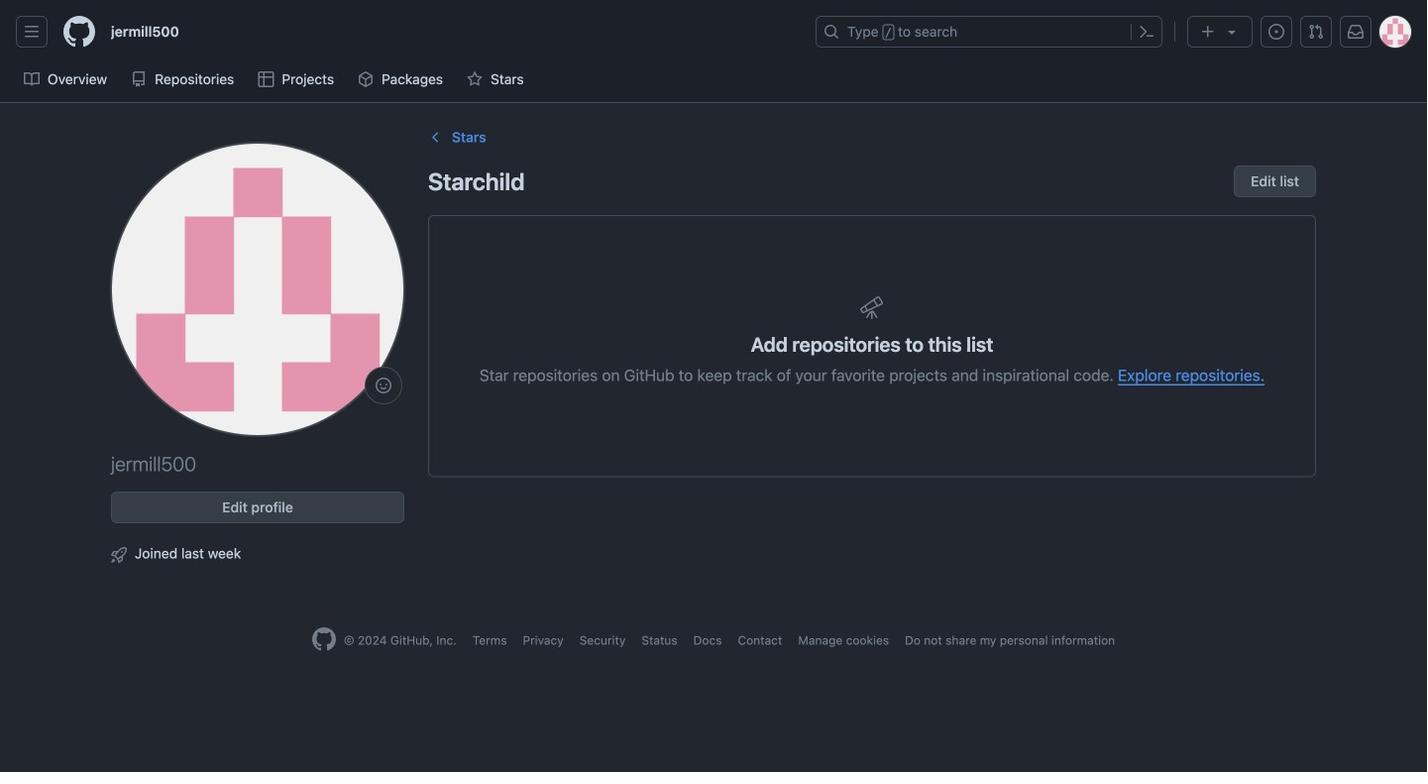 Task type: locate. For each thing, give the bounding box(es) containing it.
rocket image
[[111, 547, 127, 563]]

plus image
[[1201, 24, 1216, 40]]

1 vertical spatial homepage image
[[312, 628, 336, 651]]

git pull request image
[[1309, 24, 1325, 40]]

triangle down image
[[1224, 24, 1240, 40]]

book image
[[24, 71, 40, 87]]

smiley image
[[376, 378, 392, 394]]

homepage image
[[63, 16, 95, 48], [312, 628, 336, 651]]

change your avatar image
[[111, 143, 404, 436]]

command palette image
[[1139, 24, 1155, 40]]

repo image
[[131, 71, 147, 87]]

0 vertical spatial homepage image
[[63, 16, 95, 48]]

1 horizontal spatial homepage image
[[312, 628, 336, 651]]

notifications image
[[1348, 24, 1364, 40]]

telescope image
[[861, 295, 884, 319]]



Task type: describe. For each thing, give the bounding box(es) containing it.
issue opened image
[[1269, 24, 1285, 40]]

package image
[[358, 71, 374, 87]]

chevron left image
[[428, 129, 444, 145]]

star image
[[467, 71, 483, 87]]

table image
[[258, 71, 274, 87]]

0 horizontal spatial homepage image
[[63, 16, 95, 48]]



Task type: vqa. For each thing, say whether or not it's contained in the screenshot.
rocket image
yes



